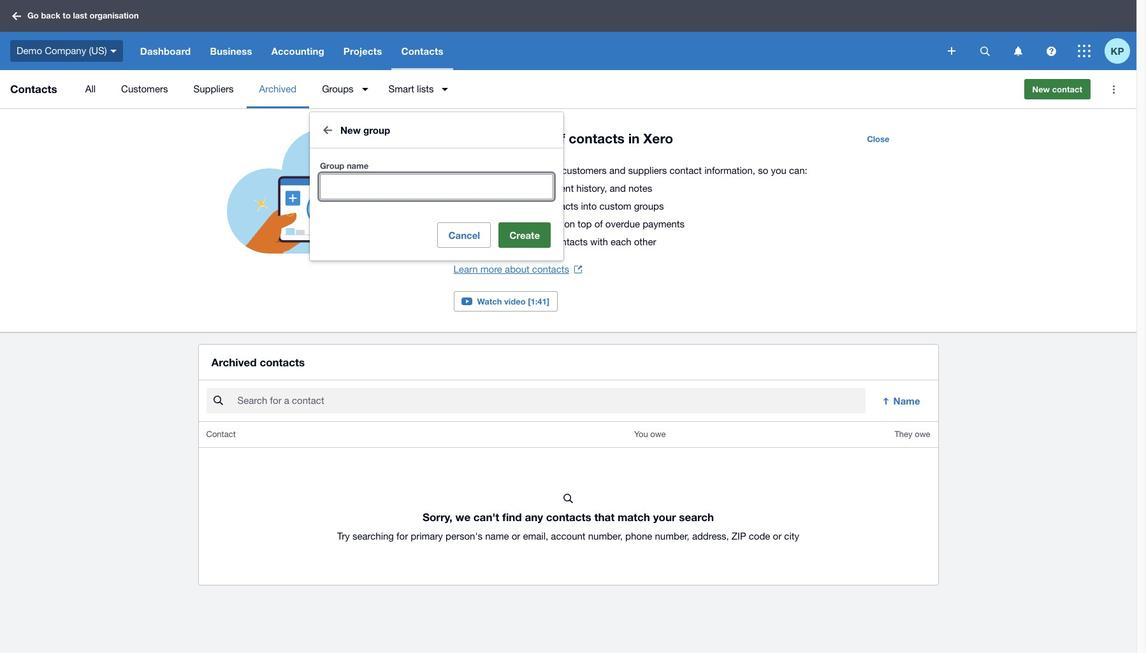 Task type: vqa. For each thing, say whether or not it's contained in the screenshot.
[1:41]
yes



Task type: locate. For each thing, give the bounding box(es) containing it.
archived contacts
[[211, 356, 305, 369]]

contacts inside contact list table element
[[546, 511, 591, 524]]

owe right the they
[[915, 430, 930, 439]]

owe for they owe
[[915, 430, 930, 439]]

name down can't
[[485, 531, 509, 542]]

archived for archived contacts
[[211, 356, 257, 369]]

address,
[[692, 531, 729, 542]]

svg image
[[980, 46, 990, 56], [110, 50, 116, 53]]

smart lists
[[389, 84, 434, 94]]

name
[[347, 161, 369, 171], [485, 531, 509, 542]]

contacts down "demo"
[[10, 82, 57, 96]]

1 vertical spatial your
[[520, 201, 539, 212]]

1 vertical spatial of
[[595, 219, 603, 229]]

groups button
[[309, 70, 376, 108]]

watch video [1:41]
[[477, 296, 550, 307]]

0 horizontal spatial archived
[[211, 356, 257, 369]]

1 or from the left
[[512, 531, 520, 542]]

contact left actions menu icon
[[1052, 84, 1082, 94]]

0 horizontal spatial number,
[[588, 531, 623, 542]]

find left any
[[502, 511, 522, 524]]

1 horizontal spatial contacts
[[401, 45, 443, 57]]

projects button
[[334, 32, 392, 70]]

customers
[[121, 84, 168, 94]]

1 horizontal spatial create
[[509, 229, 540, 241]]

zip
[[732, 531, 746, 542]]

1 vertical spatial name
[[485, 531, 509, 542]]

create left stay
[[509, 229, 540, 241]]

1 horizontal spatial name
[[485, 531, 509, 542]]

number, down that
[[588, 531, 623, 542]]

create for create
[[509, 229, 540, 241]]

group
[[310, 112, 564, 261]]

0 horizontal spatial your
[[520, 201, 539, 212]]

2 horizontal spatial your
[[653, 511, 676, 524]]

we
[[456, 511, 471, 524]]

1 horizontal spatial your
[[540, 165, 559, 176]]

they owe
[[895, 430, 930, 439]]

1 horizontal spatial of
[[595, 219, 603, 229]]

groups
[[322, 84, 354, 94]]

0 vertical spatial archived
[[259, 84, 297, 94]]

1 horizontal spatial svg image
[[980, 46, 990, 56]]

for
[[397, 531, 408, 542]]

demo
[[17, 45, 42, 56]]

kp button
[[1105, 32, 1137, 70]]

of
[[552, 131, 565, 147], [595, 219, 603, 229]]

Group name field
[[321, 175, 553, 199]]

svg image
[[12, 12, 21, 20], [1078, 45, 1091, 57], [1014, 46, 1022, 56], [1046, 46, 1056, 56], [948, 47, 956, 55]]

menu
[[72, 70, 1014, 108]]

contact right suppliers
[[670, 165, 702, 176]]

1 vertical spatial new
[[340, 124, 361, 136]]

contact inside new contact button
[[1052, 84, 1082, 94]]

business
[[210, 45, 252, 57]]

or left "city"
[[773, 531, 782, 542]]

archived inside button
[[259, 84, 297, 94]]

0 vertical spatial find
[[507, 219, 522, 229]]

name inside group
[[347, 161, 369, 171]]

other
[[634, 237, 656, 247]]

0 vertical spatial create
[[454, 165, 482, 176]]

0 horizontal spatial new
[[340, 124, 361, 136]]

and up 'view'
[[485, 165, 501, 176]]

xero
[[643, 131, 673, 147]]

about
[[505, 264, 530, 275]]

0 horizontal spatial or
[[512, 531, 520, 542]]

your
[[540, 165, 559, 176], [520, 201, 539, 212], [653, 511, 676, 524]]

new for new contact
[[1032, 84, 1050, 94]]

0 horizontal spatial create
[[454, 165, 482, 176]]

of right 'most'
[[552, 131, 565, 147]]

create
[[454, 165, 482, 176], [509, 229, 540, 241]]

easily find and stay on top of overdue payments
[[479, 219, 685, 229]]

menu containing all
[[72, 70, 1014, 108]]

2 vertical spatial your
[[653, 511, 676, 524]]

create inside button
[[509, 229, 540, 241]]

new inside group
[[340, 124, 361, 136]]

of right top
[[595, 219, 603, 229]]

and up duplicate
[[525, 219, 541, 229]]

make
[[454, 131, 489, 147]]

cancel button
[[438, 222, 491, 248]]

find up duplicate
[[507, 219, 522, 229]]

create button
[[499, 222, 551, 248]]

number, down search on the bottom of page
[[655, 531, 690, 542]]

your down activity,
[[520, 201, 539, 212]]

suppliers
[[193, 84, 234, 94]]

learn
[[454, 264, 478, 275]]

1 vertical spatial create
[[509, 229, 540, 241]]

new contact
[[1032, 84, 1082, 94]]

2 owe from the left
[[915, 430, 930, 439]]

code
[[749, 531, 770, 542]]

number,
[[588, 531, 623, 542], [655, 531, 690, 542]]

person's
[[446, 531, 483, 542]]

svg image inside demo company (us) popup button
[[110, 50, 116, 53]]

learn more about contacts
[[454, 264, 569, 275]]

company
[[45, 45, 86, 56]]

contacts
[[401, 45, 443, 57], [10, 82, 57, 96]]

custom
[[600, 201, 631, 212]]

0 horizontal spatial of
[[552, 131, 565, 147]]

customers
[[562, 165, 607, 176]]

notes
[[629, 183, 652, 194]]

your up the payment
[[540, 165, 559, 176]]

0 horizontal spatial contact
[[670, 165, 702, 176]]

easily
[[479, 219, 504, 229]]

phone
[[625, 531, 652, 542]]

1 horizontal spatial new
[[1032, 84, 1050, 94]]

1 owe from the left
[[650, 430, 666, 439]]

0 vertical spatial new
[[1032, 84, 1050, 94]]

any
[[525, 511, 543, 524]]

create and manage your customers and suppliers contact information, so you can:
[[454, 165, 807, 176]]

contacts up lists
[[401, 45, 443, 57]]

owe for you owe
[[650, 430, 666, 439]]

1 horizontal spatial number,
[[655, 531, 690, 542]]

contacts button
[[392, 32, 453, 70]]

1 horizontal spatial owe
[[915, 430, 930, 439]]

1 horizontal spatial or
[[773, 531, 782, 542]]

manage
[[503, 165, 538, 176]]

banner
[[0, 0, 1137, 70]]

your inside contact list table element
[[653, 511, 676, 524]]

0 horizontal spatial contacts
[[10, 82, 57, 96]]

in
[[628, 131, 640, 147]]

lists
[[417, 84, 434, 94]]

the
[[492, 131, 513, 147]]

name right group
[[347, 161, 369, 171]]

you owe
[[634, 430, 666, 439]]

and
[[485, 165, 501, 176], [609, 165, 626, 176], [610, 183, 626, 194], [525, 219, 541, 229]]

owe
[[650, 430, 666, 439], [915, 430, 930, 439]]

that
[[594, 511, 615, 524]]

new inside button
[[1032, 84, 1050, 94]]

0 horizontal spatial name
[[347, 161, 369, 171]]

0 vertical spatial of
[[552, 131, 565, 147]]

0 horizontal spatial owe
[[650, 430, 666, 439]]

match
[[618, 511, 650, 524]]

watch
[[477, 296, 502, 307]]

1 vertical spatial find
[[502, 511, 522, 524]]

or left email, at left
[[512, 531, 520, 542]]

1 horizontal spatial archived
[[259, 84, 297, 94]]

or
[[512, 531, 520, 542], [773, 531, 782, 542]]

create for create and manage your customers and suppliers contact information, so you can:
[[454, 165, 482, 176]]

[1:41]
[[528, 296, 550, 307]]

accounting button
[[262, 32, 334, 70]]

and up custom
[[610, 183, 626, 194]]

demo company (us) button
[[0, 32, 131, 70]]

1 horizontal spatial contact
[[1052, 84, 1082, 94]]

back image
[[315, 117, 340, 143]]

name inside contact list table element
[[485, 531, 509, 542]]

create up 'view'
[[454, 165, 482, 176]]

owe right "you"
[[650, 430, 666, 439]]

your right match
[[653, 511, 676, 524]]

0 vertical spatial name
[[347, 161, 369, 171]]

Search for a contact field
[[236, 389, 865, 413]]

on
[[564, 219, 575, 229]]

0 vertical spatial contact
[[1052, 84, 1082, 94]]

1 vertical spatial archived
[[211, 356, 257, 369]]

1 number, from the left
[[588, 531, 623, 542]]

0 vertical spatial contacts
[[401, 45, 443, 57]]

0 horizontal spatial svg image
[[110, 50, 116, 53]]

customers button
[[108, 70, 181, 108]]



Task type: describe. For each thing, give the bounding box(es) containing it.
smart lists button
[[376, 70, 456, 108]]

merge
[[479, 237, 506, 247]]

top
[[578, 219, 592, 229]]

you
[[771, 165, 787, 176]]

group containing new group
[[310, 112, 564, 261]]

archived for archived
[[259, 84, 297, 94]]

organise
[[479, 201, 517, 212]]

accounting
[[271, 45, 324, 57]]

sorry,
[[423, 511, 453, 524]]

banner containing kp
[[0, 0, 1137, 70]]

find inside contact list table element
[[502, 511, 522, 524]]

to
[[63, 10, 71, 21]]

go
[[27, 10, 39, 21]]

dashboard link
[[131, 32, 200, 70]]

view activity, payment history, and notes
[[479, 183, 652, 194]]

can:
[[789, 165, 807, 176]]

organise your contacts into custom groups
[[479, 201, 664, 212]]

can't
[[474, 511, 499, 524]]

actions menu image
[[1101, 76, 1126, 102]]

cancel
[[448, 229, 480, 241]]

kp
[[1111, 45, 1124, 56]]

new contact button
[[1024, 79, 1091, 99]]

groups
[[634, 201, 664, 212]]

video
[[504, 296, 526, 307]]

1 vertical spatial contact
[[670, 165, 702, 176]]

2 number, from the left
[[655, 531, 690, 542]]

and left suppliers
[[609, 165, 626, 176]]

(us)
[[89, 45, 107, 56]]

archived button
[[246, 70, 309, 108]]

contacts inside dropdown button
[[401, 45, 443, 57]]

with
[[590, 237, 608, 247]]

try
[[337, 531, 350, 542]]

new group
[[340, 124, 390, 136]]

overdue
[[606, 219, 640, 229]]

projects
[[343, 45, 382, 57]]

payments
[[643, 219, 685, 229]]

svg image inside go back to last organisation "link"
[[12, 12, 21, 20]]

sorry, we can't find any contacts that match your search
[[423, 511, 714, 524]]

history,
[[576, 183, 607, 194]]

2 or from the left
[[773, 531, 782, 542]]

so
[[758, 165, 768, 176]]

merge duplicate contacts with each other
[[479, 237, 656, 247]]

into
[[581, 201, 597, 212]]

try searching for primary person's name or email, account number, phone number, address, zip code or city
[[337, 531, 799, 542]]

go back to last organisation link
[[8, 5, 146, 27]]

payment
[[537, 183, 574, 194]]

suppliers button
[[181, 70, 246, 108]]

all button
[[72, 70, 108, 108]]

close button
[[859, 129, 897, 149]]

back
[[41, 10, 60, 21]]

view
[[479, 183, 499, 194]]

learn more about contacts link
[[454, 261, 582, 279]]

demo company (us)
[[17, 45, 107, 56]]

1 vertical spatial contacts
[[10, 82, 57, 96]]

most
[[517, 131, 549, 147]]

city
[[784, 531, 799, 542]]

group
[[320, 161, 344, 171]]

last
[[73, 10, 87, 21]]

organisation
[[90, 10, 139, 21]]

go back to last organisation
[[27, 10, 139, 21]]

dashboard
[[140, 45, 191, 57]]

information,
[[705, 165, 755, 176]]

search
[[679, 511, 714, 524]]

contact list table element
[[199, 422, 938, 585]]

you
[[634, 430, 648, 439]]

watch video [1:41] button
[[454, 291, 558, 312]]

account
[[551, 531, 586, 542]]

smart
[[389, 84, 414, 94]]

primary
[[411, 531, 443, 542]]

duplicate
[[509, 237, 548, 247]]

activity,
[[502, 183, 534, 194]]

name button
[[873, 388, 930, 414]]

searching
[[352, 531, 394, 542]]

all
[[85, 84, 96, 94]]

0 vertical spatial your
[[540, 165, 559, 176]]

new for new group
[[340, 124, 361, 136]]

group
[[363, 124, 390, 136]]

suppliers
[[628, 165, 667, 176]]

name
[[893, 395, 920, 407]]

stay
[[544, 219, 562, 229]]



